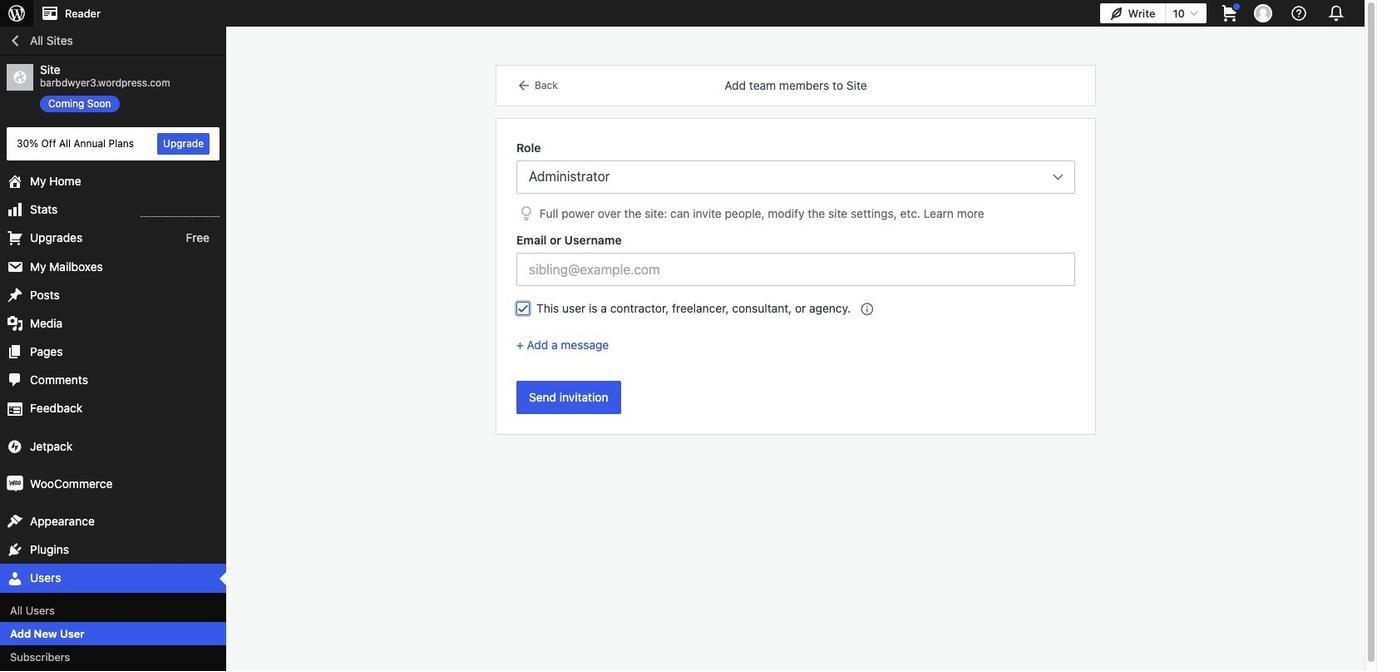 Task type: describe. For each thing, give the bounding box(es) containing it.
3 group from the top
[[516, 336, 1075, 368]]

manage your sites image
[[7, 3, 27, 23]]

highest hourly views 0 image
[[141, 206, 220, 217]]

2 group from the top
[[516, 231, 1075, 286]]

my profile image
[[1254, 4, 1272, 22]]

more information image
[[859, 301, 874, 316]]



Task type: locate. For each thing, give the bounding box(es) containing it.
group
[[516, 139, 1075, 224], [516, 231, 1075, 286], [516, 336, 1075, 368]]

1 group from the top
[[516, 139, 1075, 224]]

manage your notifications image
[[1325, 2, 1348, 25]]

sibling@example.com text field
[[516, 253, 1075, 286]]

img image
[[7, 438, 23, 455], [7, 476, 23, 492]]

1 vertical spatial img image
[[7, 476, 23, 492]]

my shopping cart image
[[1220, 3, 1240, 23]]

1 img image from the top
[[7, 438, 23, 455]]

help image
[[1289, 3, 1309, 23]]

2 img image from the top
[[7, 476, 23, 492]]

0 vertical spatial group
[[516, 139, 1075, 224]]

None checkbox
[[516, 302, 530, 315]]

2 vertical spatial group
[[516, 336, 1075, 368]]

1 vertical spatial group
[[516, 231, 1075, 286]]

0 vertical spatial img image
[[7, 438, 23, 455]]

main content
[[496, 66, 1095, 434]]



Task type: vqa. For each thing, say whether or not it's contained in the screenshot.
2nd img from the bottom of the page
yes



